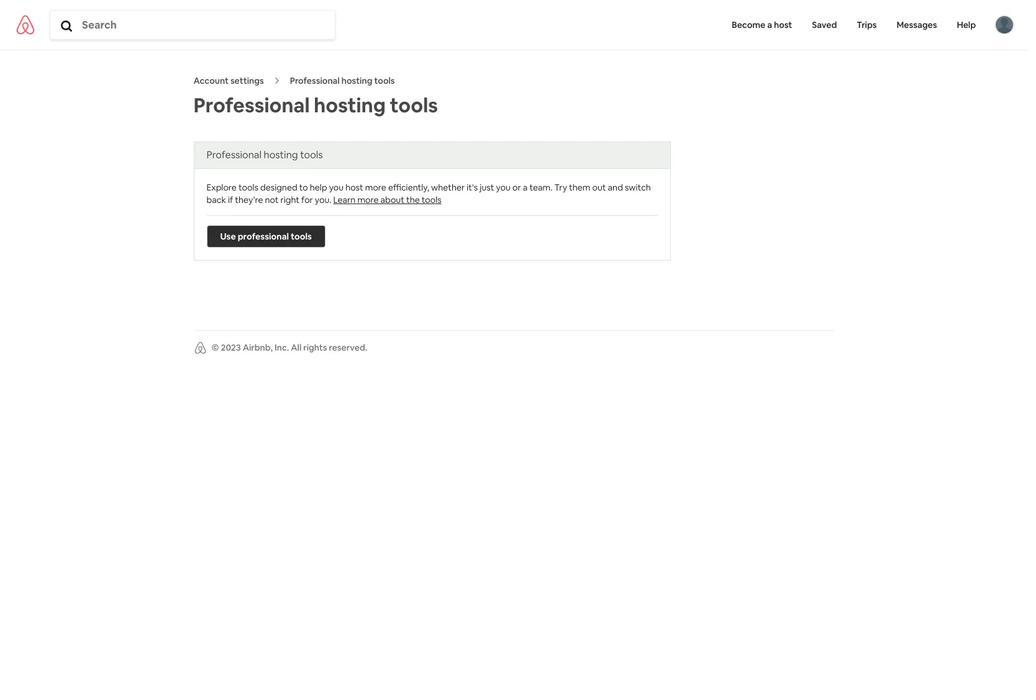 Task type: locate. For each thing, give the bounding box(es) containing it.
out
[[592, 182, 606, 193]]

anna's account image
[[996, 16, 1013, 34]]

host right the become
[[774, 19, 792, 31]]

a
[[767, 19, 772, 31], [523, 182, 528, 193]]

right
[[280, 194, 299, 205]]

you.
[[315, 194, 331, 205]]

professional
[[290, 75, 340, 86], [194, 93, 310, 118], [207, 148, 262, 162]]

learn
[[333, 194, 356, 205]]

you up the "learn"
[[329, 182, 344, 193]]

0 vertical spatial professional hosting tools
[[290, 75, 395, 86]]

become a host
[[732, 19, 792, 31]]

1 horizontal spatial you
[[496, 182, 511, 193]]

airbnb,
[[243, 342, 273, 354]]

0 vertical spatial a
[[767, 19, 772, 31]]

whether
[[431, 182, 465, 193]]

help button
[[947, 0, 986, 50]]

more up learn more about the tools link
[[365, 182, 386, 193]]

use professional tools button
[[207, 225, 325, 248]]

account
[[194, 75, 229, 86]]

they're
[[235, 194, 263, 205]]

a inside popup button
[[767, 19, 772, 31]]

tools
[[374, 75, 395, 86], [390, 93, 438, 118], [300, 148, 323, 162], [238, 182, 258, 193], [422, 194, 442, 205], [291, 231, 312, 242]]

1 vertical spatial host
[[346, 182, 363, 193]]

more right the "learn"
[[358, 194, 379, 205]]

about
[[381, 194, 404, 205]]

0 vertical spatial more
[[365, 182, 386, 193]]

back
[[207, 194, 226, 205]]

0 horizontal spatial a
[[523, 182, 528, 193]]

become
[[732, 19, 766, 31]]

it's
[[467, 182, 478, 193]]

© 2023 airbnb, inc. all rights reserved.
[[212, 342, 367, 354]]

a right or
[[523, 182, 528, 193]]

use professional tools
[[220, 231, 312, 242]]

or
[[513, 182, 521, 193]]

help
[[957, 19, 976, 31]]

1 vertical spatial hosting
[[314, 93, 386, 118]]

tools inside explore tools designed to help you host more efficiently, whether it's just you or a team. try them out and switch back if they're not right for you.
[[238, 182, 258, 193]]

team.
[[530, 182, 553, 193]]

1 you from the left
[[329, 182, 344, 193]]

try
[[554, 182, 567, 193]]

host up the "learn"
[[346, 182, 363, 193]]

1 vertical spatial a
[[523, 182, 528, 193]]

None search field
[[50, 18, 335, 32]]

1 horizontal spatial host
[[774, 19, 792, 31]]

2 vertical spatial professional
[[207, 148, 262, 162]]

1 vertical spatial more
[[358, 194, 379, 205]]

if
[[228, 194, 233, 205]]

host
[[774, 19, 792, 31], [346, 182, 363, 193]]

host inside explore tools designed to help you host more efficiently, whether it's just you or a team. try them out and switch back if they're not right for you.
[[346, 182, 363, 193]]

saved link
[[802, 0, 847, 50]]

2 you from the left
[[496, 182, 511, 193]]

1 horizontal spatial a
[[767, 19, 772, 31]]

more
[[365, 182, 386, 193], [358, 194, 379, 205]]

switch
[[625, 182, 651, 193]]

you left or
[[496, 182, 511, 193]]

them
[[569, 182, 590, 193]]

0 vertical spatial host
[[774, 19, 792, 31]]

professional hosting tools
[[290, 75, 395, 86], [194, 93, 438, 118], [207, 148, 323, 162]]

2023
[[221, 342, 241, 354]]

hosting
[[342, 75, 372, 86], [314, 93, 386, 118], [264, 148, 298, 162]]

0 horizontal spatial host
[[346, 182, 363, 193]]

0 horizontal spatial you
[[329, 182, 344, 193]]

all
[[291, 342, 301, 354]]

tools inside button
[[291, 231, 312, 242]]

a right the become
[[767, 19, 772, 31]]

you
[[329, 182, 344, 193], [496, 182, 511, 193]]

explore tools designed to help you host more efficiently, whether it's just you or a team. try them out and switch back if they're not right for you.
[[207, 182, 651, 205]]



Task type: vqa. For each thing, say whether or not it's contained in the screenshot.
"3" related to Guests
no



Task type: describe. For each thing, give the bounding box(es) containing it.
designed
[[260, 182, 297, 193]]

become a host button
[[722, 0, 802, 50]]

learn more about the tools link
[[333, 194, 442, 205]]

to
[[299, 182, 308, 193]]

rights
[[303, 342, 327, 354]]

saved
[[812, 19, 837, 31]]

1 vertical spatial professional
[[194, 93, 310, 118]]

Search text field
[[82, 18, 332, 32]]

not
[[265, 194, 279, 205]]

a inside explore tools designed to help you host more efficiently, whether it's just you or a team. try them out and switch back if they're not right for you.
[[523, 182, 528, 193]]

account settings link
[[194, 75, 264, 86]]

more inside explore tools designed to help you host more efficiently, whether it's just you or a team. try them out and switch back if they're not right for you.
[[365, 182, 386, 193]]

©
[[212, 342, 219, 354]]

inc.
[[275, 342, 289, 354]]

0 vertical spatial hosting
[[342, 75, 372, 86]]

use
[[220, 231, 236, 242]]

reserved.
[[329, 342, 367, 354]]

and
[[608, 182, 623, 193]]

0 vertical spatial professional
[[290, 75, 340, 86]]

efficiently,
[[388, 182, 429, 193]]

host inside popup button
[[774, 19, 792, 31]]

2 vertical spatial professional hosting tools
[[207, 148, 323, 162]]

just
[[480, 182, 494, 193]]

trips
[[857, 19, 877, 31]]

settings
[[230, 75, 264, 86]]

the
[[406, 194, 420, 205]]

messages
[[897, 19, 937, 31]]

messages link
[[887, 0, 947, 50]]

explore
[[207, 182, 237, 193]]

learn more about the tools
[[333, 194, 442, 205]]

professional
[[238, 231, 289, 242]]

1 vertical spatial professional hosting tools
[[194, 93, 438, 118]]

for
[[301, 194, 313, 205]]

trips link
[[847, 0, 887, 50]]

account settings
[[194, 75, 264, 86]]

2 vertical spatial hosting
[[264, 148, 298, 162]]

help
[[310, 182, 327, 193]]



